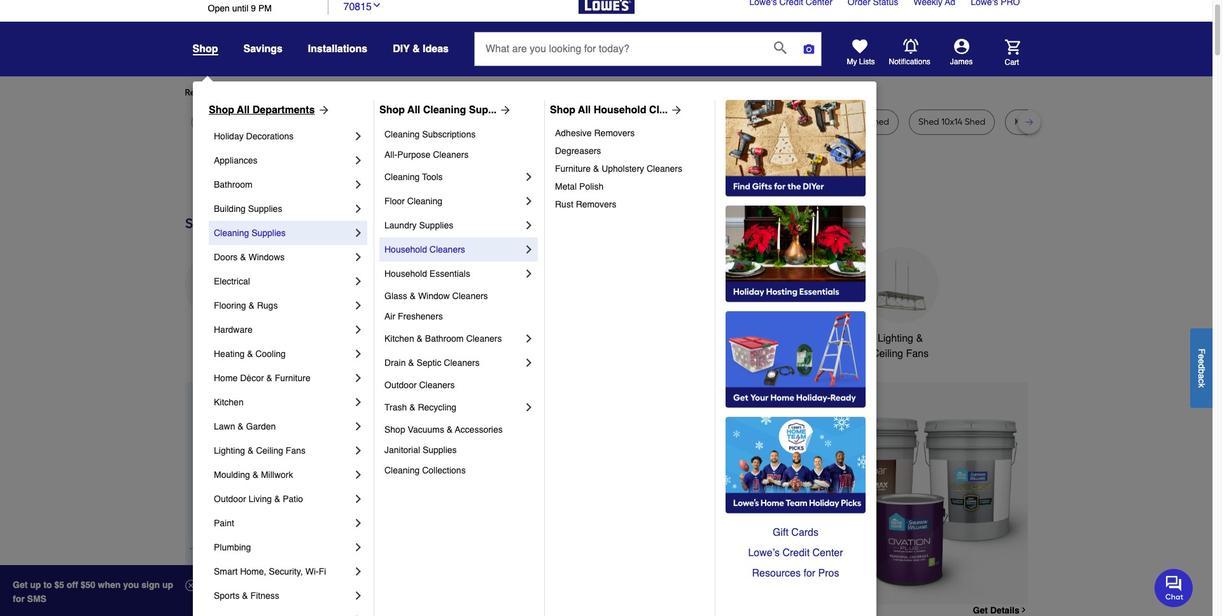 Task type: describe. For each thing, give the bounding box(es) containing it.
0 vertical spatial household
[[594, 104, 647, 116]]

d
[[1197, 364, 1207, 369]]

heating & cooling
[[214, 349, 286, 359]]

wi-
[[305, 567, 319, 577]]

shed for shed 10x14 shed
[[919, 117, 940, 127]]

floor cleaning link
[[385, 189, 523, 213]]

building
[[214, 204, 246, 214]]

sports
[[214, 591, 240, 601]]

air fresheners link
[[385, 306, 536, 327]]

décor
[[240, 373, 264, 383]]

kitchen for kitchen faucets
[[477, 333, 511, 344]]

1 horizontal spatial furniture
[[555, 164, 591, 174]]

sports & fitness
[[214, 591, 279, 601]]

kitchen for kitchen & bathroom cleaners
[[385, 334, 414, 344]]

cleaning for tools
[[385, 172, 420, 182]]

& for furniture & upholstery cleaners link
[[593, 164, 599, 174]]

furniture & upholstery cleaners
[[555, 164, 683, 174]]

for up door
[[401, 87, 412, 98]]

hardie
[[666, 117, 693, 127]]

2 up from the left
[[162, 580, 173, 590]]

board
[[695, 117, 719, 127]]

installations
[[308, 43, 368, 55]]

hardware link
[[214, 318, 352, 342]]

a
[[1197, 374, 1207, 379]]

kitchen & bathroom cleaners
[[385, 334, 502, 344]]

floor cleaning
[[385, 196, 443, 206]]

cleaners down subscriptions
[[433, 150, 469, 160]]

until
[[232, 3, 249, 13]]

glass
[[385, 291, 407, 301]]

more suggestions for you
[[326, 87, 429, 98]]

0 horizontal spatial furniture
[[275, 373, 311, 383]]

cleaning for subscriptions
[[385, 129, 420, 139]]

2 e from the top
[[1197, 359, 1207, 364]]

scroll to item #2 image
[[685, 582, 716, 587]]

smart home, security, wi-fi
[[214, 567, 326, 577]]

shop for shop all cleaning sup...
[[380, 104, 405, 116]]

Search Query text field
[[475, 32, 764, 66]]

rust removers
[[555, 199, 617, 209]]

c
[[1197, 379, 1207, 383]]

christmas decorations button
[[379, 247, 455, 362]]

more suggestions for you link
[[326, 87, 439, 99]]

diy & ideas button
[[393, 38, 449, 60]]

chat invite button image
[[1155, 568, 1194, 607]]

all for departments
[[237, 104, 250, 116]]

hardware
[[214, 325, 253, 335]]

cleaning for supplies
[[214, 228, 249, 238]]

chevron right image for kitchen
[[352, 396, 365, 409]]

kitchen link
[[214, 390, 352, 415]]

you
[[123, 580, 139, 590]]

adhesive removers link
[[555, 124, 706, 142]]

diy & ideas
[[393, 43, 449, 55]]

lowe's credit center link
[[726, 543, 866, 564]]

wallpaper
[[323, 117, 365, 127]]

chevron right image for household essentials
[[523, 267, 536, 280]]

faucets
[[514, 333, 550, 344]]

household for household essentials
[[385, 269, 427, 279]]

lawn & garden
[[214, 422, 276, 432]]

chevron right image for electrical
[[352, 275, 365, 288]]

chevron right image for laundry supplies
[[523, 219, 536, 232]]

trash
[[385, 402, 407, 413]]

kitchen & bathroom cleaners link
[[385, 327, 523, 351]]

shed 10x14 shed
[[919, 117, 986, 127]]

paint
[[214, 518, 234, 529]]

chevron right image for bathroom
[[352, 178, 365, 191]]

moulding & millwork
[[214, 470, 293, 480]]

cleaners up essentials
[[430, 245, 465, 255]]

drain & septic cleaners
[[385, 358, 480, 368]]

open
[[208, 3, 230, 13]]

cleaners up outdoor cleaners link
[[444, 358, 480, 368]]

lighting inside lighting & ceiling fans
[[878, 333, 914, 344]]

chevron right image for lighting & ceiling fans
[[352, 444, 365, 457]]

arrow right image for shop all household cl...
[[668, 104, 683, 117]]

holiday
[[214, 131, 244, 141]]

lowe's wishes you and your family a happy hanukkah. image
[[185, 168, 1028, 200]]

chevron right image for drain & septic cleaners
[[523, 357, 536, 369]]

1 up from the left
[[30, 580, 41, 590]]

cart button
[[987, 39, 1020, 67]]

chevron right image for sports & fitness
[[352, 590, 365, 602]]

all for household
[[578, 104, 591, 116]]

bathroom inside the kitchen & bathroom cleaners link
[[425, 334, 464, 344]]

4 shed from the left
[[965, 117, 986, 127]]

smart home, security, wi-fi link
[[214, 560, 352, 584]]

flooring & rugs
[[214, 301, 278, 311]]

for up departments
[[287, 87, 299, 98]]

& for the "drain & septic cleaners" link
[[408, 358, 414, 368]]

& for flooring & rugs link
[[249, 301, 255, 311]]

outdoor living & patio link
[[214, 487, 352, 511]]

fitness
[[251, 591, 279, 601]]

chevron right image for holiday decorations
[[352, 130, 365, 143]]

adhesive removers
[[555, 128, 635, 138]]

outdoor cleaners link
[[385, 375, 536, 395]]

flooring
[[214, 301, 246, 311]]

chevron right image for outdoor living & patio
[[352, 493, 365, 506]]

smart for smart home
[[775, 333, 802, 344]]

trash & recycling link
[[385, 395, 523, 420]]

get for get details
[[973, 605, 988, 616]]

bathroom link
[[214, 173, 352, 197]]

lawn
[[201, 117, 223, 127]]

for inside get up to $5 off $50 when you sign up for sms
[[13, 594, 25, 604]]

rust removers link
[[555, 195, 706, 213]]

cleaning tools link
[[385, 165, 523, 189]]

arrow right image
[[315, 104, 330, 117]]

household essentials
[[385, 269, 470, 279]]

lowe's home improvement cart image
[[1005, 39, 1020, 54]]

sign
[[142, 580, 160, 590]]

get up to $5 off $50 when you sign up for sms
[[13, 580, 173, 604]]

shop all departments link
[[209, 103, 330, 118]]

you for more suggestions for you
[[414, 87, 429, 98]]

septic
[[417, 358, 442, 368]]

chevron right image for heating & cooling
[[352, 348, 365, 360]]

degreasers link
[[555, 142, 706, 160]]

living
[[249, 494, 272, 504]]

gift cards link
[[726, 523, 866, 543]]

f e e d b a c k
[[1197, 349, 1207, 388]]

electrical
[[214, 276, 250, 287]]

diy
[[393, 43, 410, 55]]

chevron right image for cleaning tools
[[523, 171, 536, 183]]

lowe's home improvement notification center image
[[903, 39, 919, 54]]

lawn
[[214, 422, 235, 432]]

cleaning for collections
[[385, 465, 420, 476]]

& for "heating & cooling" link
[[247, 349, 253, 359]]

b
[[1197, 369, 1207, 374]]

cleaners up air fresheners link
[[452, 291, 488, 301]]

cleaning up "laundry supplies"
[[407, 196, 443, 206]]

open until 9 pm
[[208, 3, 272, 13]]

70815 button
[[344, 0, 382, 14]]

cards
[[792, 527, 819, 539]]

you for recommended searches for you
[[301, 87, 316, 98]]

accessories
[[455, 425, 503, 435]]

purpose
[[397, 150, 431, 160]]

metal polish
[[555, 181, 604, 192]]

paint link
[[214, 511, 352, 536]]

door
[[394, 117, 414, 127]]

cleaning up interior
[[423, 104, 466, 116]]

holiday decorations
[[214, 131, 294, 141]]

removers for adhesive removers
[[594, 128, 635, 138]]

laundry supplies link
[[385, 213, 523, 238]]

chevron right image for home décor & furniture
[[352, 372, 365, 385]]

2 horizontal spatial arrow right image
[[1004, 493, 1017, 506]]



Task type: vqa. For each thing, say whether or not it's contained in the screenshot.
the Cleaning inside the Cleaning Collections link
yes



Task type: locate. For each thing, give the bounding box(es) containing it.
find gifts for the diyer. image
[[726, 100, 866, 197]]

search image
[[774, 41, 787, 54]]

you up shop all cleaning sup...
[[414, 87, 429, 98]]

cleaning subscriptions link
[[385, 124, 536, 145]]

0 horizontal spatial you
[[301, 87, 316, 98]]

decorations inside christmas decorations "button"
[[390, 348, 444, 360]]

& inside lighting & ceiling fans
[[917, 333, 923, 344]]

chevron right image for flooring & rugs
[[352, 299, 365, 312]]

1 horizontal spatial outdoor
[[385, 380, 417, 390]]

kitchen left faucets
[[477, 333, 511, 344]]

arrow right image
[[497, 104, 512, 117], [668, 104, 683, 117], [1004, 493, 1017, 506]]

shop for shop
[[193, 43, 218, 55]]

1 horizontal spatial smart
[[775, 333, 802, 344]]

cleaning down door
[[385, 129, 420, 139]]

bathroom button
[[669, 247, 745, 346]]

1 horizontal spatial arrow right image
[[668, 104, 683, 117]]

1 vertical spatial fans
[[286, 446, 306, 456]]

0 vertical spatial furniture
[[555, 164, 591, 174]]

household up "glass"
[[385, 269, 427, 279]]

& for lighting & ceiling fans 'link'
[[248, 446, 254, 456]]

0 vertical spatial shop
[[193, 43, 218, 55]]

arrow right image for shop all cleaning sup...
[[497, 104, 512, 117]]

off
[[67, 580, 78, 590]]

& for trash & recycling link
[[410, 402, 415, 413]]

ideas
[[423, 43, 449, 55]]

chevron right image for appliances
[[352, 154, 365, 167]]

supplies for janitorial supplies
[[423, 445, 457, 455]]

bathroom
[[214, 180, 253, 190], [685, 333, 729, 344], [425, 334, 464, 344]]

shop 25 days of deals by category image
[[185, 213, 1028, 234]]

removers down "quikrete"
[[594, 128, 635, 138]]

shed outdoor storage
[[748, 117, 840, 127]]

refrigerator
[[474, 117, 522, 127]]

2 vertical spatial household
[[385, 269, 427, 279]]

3 shed from the left
[[919, 117, 940, 127]]

janitorial supplies
[[385, 445, 457, 455]]

1 horizontal spatial lighting & ceiling fans
[[872, 333, 929, 360]]

metal
[[555, 181, 577, 192]]

1 all from the left
[[237, 104, 250, 116]]

0 vertical spatial fans
[[906, 348, 929, 360]]

lowe's home improvement logo image
[[578, 0, 635, 29]]

0 horizontal spatial ceiling
[[256, 446, 283, 456]]

cleaners down degreasers link
[[647, 164, 683, 174]]

my lists
[[847, 57, 875, 66]]

decorations inside holiday decorations "link"
[[246, 131, 294, 141]]

& for doors & windows 'link'
[[240, 252, 246, 262]]

lighting & ceiling fans button
[[862, 247, 939, 362]]

shop for shop all departments
[[209, 104, 234, 116]]

outdoor for outdoor living & patio
[[214, 494, 246, 504]]

fresheners
[[398, 311, 443, 322]]

arrow right image inside the shop all household cl... link
[[668, 104, 683, 117]]

smart inside button
[[775, 333, 802, 344]]

home inside button
[[805, 333, 832, 344]]

gift
[[773, 527, 789, 539]]

suggestions
[[349, 87, 399, 98]]

1 vertical spatial get
[[973, 605, 988, 616]]

all for cleaning
[[408, 104, 420, 116]]

supplies up cleaning supplies
[[248, 204, 282, 214]]

vacuums
[[408, 425, 444, 435]]

1 horizontal spatial up
[[162, 580, 173, 590]]

cleaning tools
[[385, 172, 443, 182]]

for
[[287, 87, 299, 98], [401, 87, 412, 98], [804, 568, 816, 579], [13, 594, 25, 604]]

shop up janitorial
[[385, 425, 405, 435]]

0 horizontal spatial bathroom
[[214, 180, 253, 190]]

household up "quikrete"
[[594, 104, 647, 116]]

chevron right image
[[352, 130, 365, 143], [352, 154, 365, 167], [523, 171, 536, 183], [352, 227, 365, 239], [352, 299, 365, 312], [352, 323, 365, 336], [352, 348, 365, 360], [523, 357, 536, 369], [352, 372, 365, 385], [523, 401, 536, 414], [352, 444, 365, 457], [352, 469, 365, 481], [352, 493, 365, 506], [352, 517, 365, 530], [352, 541, 365, 554]]

e up b
[[1197, 359, 1207, 364]]

1 horizontal spatial you
[[414, 87, 429, 98]]

chevron right image for paint
[[352, 517, 365, 530]]

0 horizontal spatial arrow right image
[[497, 104, 512, 117]]

decorations down 'peel'
[[246, 131, 294, 141]]

outdoor up trash
[[385, 380, 417, 390]]

9
[[251, 3, 256, 13]]

resources
[[752, 568, 801, 579]]

shop
[[209, 104, 234, 116], [380, 104, 405, 116], [550, 104, 576, 116]]

cart
[[1005, 58, 1020, 67]]

shed left outdoor
[[748, 117, 769, 127]]

lighting & ceiling fans link
[[214, 439, 352, 463]]

all up mower
[[237, 104, 250, 116]]

1 vertical spatial decorations
[[390, 348, 444, 360]]

3 all from the left
[[578, 104, 591, 116]]

0 vertical spatial get
[[13, 580, 28, 590]]

scroll to item #3 image
[[716, 582, 746, 587]]

degreasers
[[555, 146, 601, 156]]

chevron right image
[[352, 178, 365, 191], [523, 195, 536, 208], [352, 202, 365, 215], [523, 219, 536, 232], [523, 243, 536, 256], [352, 251, 365, 264], [523, 267, 536, 280], [352, 275, 365, 288], [523, 332, 536, 345], [352, 396, 365, 409], [352, 420, 365, 433], [352, 565, 365, 578], [352, 590, 365, 602], [1020, 606, 1028, 615], [352, 614, 365, 616]]

1 vertical spatial lighting & ceiling fans
[[214, 446, 306, 456]]

cleaning down building
[[214, 228, 249, 238]]

supplies
[[248, 204, 282, 214], [419, 220, 453, 231], [252, 228, 286, 238], [423, 445, 457, 455]]

25 days of deals. don't miss deals every day. same-day delivery on in-stock orders placed by 2 p m. image
[[185, 382, 391, 605]]

2 shed from the left
[[869, 117, 890, 127]]

1 vertical spatial ceiling
[[256, 446, 283, 456]]

decorations down christmas
[[390, 348, 444, 360]]

1 horizontal spatial fans
[[906, 348, 929, 360]]

ceiling inside 'link'
[[256, 446, 283, 456]]

outdoor for outdoor cleaners
[[385, 380, 417, 390]]

outdoor
[[771, 117, 806, 127]]

all-purpose cleaners
[[385, 150, 469, 160]]

1 vertical spatial outdoor
[[214, 494, 246, 504]]

cleaners up recycling on the bottom left of the page
[[419, 380, 455, 390]]

smart for smart home, security, wi-fi
[[214, 567, 238, 577]]

cleaning down janitorial
[[385, 465, 420, 476]]

2 horizontal spatial bathroom
[[685, 333, 729, 344]]

shed right storage on the top right of the page
[[869, 117, 890, 127]]

all
[[237, 104, 250, 116], [408, 104, 420, 116], [578, 104, 591, 116]]

shop for shop all household cl...
[[550, 104, 576, 116]]

0 horizontal spatial kitchen
[[214, 397, 244, 408]]

arrow right image inside shop all cleaning sup... link
[[497, 104, 512, 117]]

shop for shop vacuums & accessories
[[385, 425, 405, 435]]

flooring & rugs link
[[214, 294, 352, 318]]

for left pros
[[804, 568, 816, 579]]

lighting inside 'link'
[[214, 446, 245, 456]]

1 e from the top
[[1197, 354, 1207, 359]]

supplies for building supplies
[[248, 204, 282, 214]]

shop up door
[[380, 104, 405, 116]]

kitchen faucets
[[477, 333, 550, 344]]

1 horizontal spatial bathroom
[[425, 334, 464, 344]]

subscriptions
[[422, 129, 476, 139]]

supplies down shop vacuums & accessories
[[423, 445, 457, 455]]

james button
[[931, 39, 992, 67]]

cleaning supplies link
[[214, 221, 352, 245]]

2 horizontal spatial kitchen
[[477, 333, 511, 344]]

recycling
[[418, 402, 457, 413]]

1 you from the left
[[301, 87, 316, 98]]

decorations for christmas
[[390, 348, 444, 360]]

0 vertical spatial removers
[[594, 128, 635, 138]]

chevron right image for kitchen & bathroom cleaners
[[523, 332, 536, 345]]

upholstery
[[602, 164, 644, 174]]

kobalt
[[1015, 117, 1041, 127]]

essentials
[[430, 269, 470, 279]]

smart home
[[775, 333, 832, 344]]

10x14
[[942, 117, 963, 127]]

shop vacuums & accessories
[[385, 425, 503, 435]]

shop up toilet
[[550, 104, 576, 116]]

0 horizontal spatial all
[[237, 104, 250, 116]]

polish
[[580, 181, 604, 192]]

patio
[[283, 494, 303, 504]]

removers for rust removers
[[576, 199, 617, 209]]

& inside 'link'
[[240, 252, 246, 262]]

shop all household cl...
[[550, 104, 668, 116]]

camera image
[[803, 43, 816, 55]]

e up d
[[1197, 354, 1207, 359]]

shed for shed outdoor storage
[[748, 117, 769, 127]]

1 shed from the left
[[748, 117, 769, 127]]

chevron right image for doors & windows
[[352, 251, 365, 264]]

chevron right image for household cleaners
[[523, 243, 536, 256]]

shop all household cl... link
[[550, 103, 683, 118]]

searches
[[248, 87, 286, 98]]

0 vertical spatial appliances
[[214, 155, 258, 166]]

1 horizontal spatial ceiling
[[872, 348, 904, 360]]

0 vertical spatial lighting
[[878, 333, 914, 344]]

1 horizontal spatial home
[[805, 333, 832, 344]]

1 vertical spatial removers
[[576, 199, 617, 209]]

recommended searches for you heading
[[185, 87, 1028, 99]]

removers down polish
[[576, 199, 617, 209]]

fans inside 'lighting & ceiling fans' button
[[906, 348, 929, 360]]

get up sms on the bottom of the page
[[13, 580, 28, 590]]

cleaning down 'all-'
[[385, 172, 420, 182]]

furniture down degreasers on the top left of the page
[[555, 164, 591, 174]]

decorations for holiday
[[246, 131, 294, 141]]

bathroom inside bathroom link
[[214, 180, 253, 190]]

0 horizontal spatial up
[[30, 580, 41, 590]]

get your home holiday-ready. image
[[726, 311, 866, 408]]

household cleaners
[[385, 245, 465, 255]]

all up adhesive removers
[[578, 104, 591, 116]]

1 vertical spatial appliances
[[198, 333, 248, 344]]

lighting & ceiling fans inside 'link'
[[214, 446, 306, 456]]

chevron right image for floor cleaning
[[523, 195, 536, 208]]

savings
[[244, 43, 283, 55]]

0 horizontal spatial smart
[[214, 567, 238, 577]]

lowe's credit center
[[748, 548, 843, 559]]

0 vertical spatial outdoor
[[385, 380, 417, 390]]

sms
[[27, 594, 46, 604]]

1 horizontal spatial lighting
[[878, 333, 914, 344]]

shop up lawn mower
[[209, 104, 234, 116]]

drain & septic cleaners link
[[385, 351, 523, 375]]

chevron down image
[[372, 0, 382, 10]]

0 vertical spatial decorations
[[246, 131, 294, 141]]

2 all from the left
[[408, 104, 420, 116]]

adhesive
[[555, 128, 592, 138]]

chevron right image for trash & recycling
[[523, 401, 536, 414]]

get for get up to $5 off $50 when you sign up for sms
[[13, 580, 28, 590]]

fi
[[319, 567, 326, 577]]

fans inside lighting & ceiling fans 'link'
[[286, 446, 306, 456]]

toilet
[[551, 117, 573, 127]]

& for "glass & window cleaners" link
[[410, 291, 416, 301]]

0 horizontal spatial shop
[[193, 43, 218, 55]]

chevron right image for smart home, security, wi-fi
[[352, 565, 365, 578]]

kitchen faucets button
[[475, 247, 552, 346]]

& for the kitchen & bathroom cleaners link
[[417, 334, 423, 344]]

cleaners down air fresheners link
[[466, 334, 502, 344]]

supplies up household cleaners
[[419, 220, 453, 231]]

$50
[[81, 580, 95, 590]]

center
[[813, 548, 843, 559]]

0 horizontal spatial outdoor
[[214, 494, 246, 504]]

None search field
[[474, 32, 822, 78]]

outdoor down moulding
[[214, 494, 246, 504]]

interior
[[416, 117, 444, 127]]

rugs
[[257, 301, 278, 311]]

windows
[[249, 252, 285, 262]]

you up arrow right icon
[[301, 87, 316, 98]]

0 vertical spatial home
[[805, 333, 832, 344]]

peel stick wallpaper
[[282, 117, 365, 127]]

appliances down holiday on the left of the page
[[214, 155, 258, 166]]

1 vertical spatial lighting
[[214, 446, 245, 456]]

chevron right image for lawn & garden
[[352, 420, 365, 433]]

& for diy & ideas button
[[413, 43, 420, 55]]

holiday hosting essentials. image
[[726, 206, 866, 302]]

for left sms on the bottom of the page
[[13, 594, 25, 604]]

kitchen inside button
[[477, 333, 511, 344]]

chevron right image for hardware
[[352, 323, 365, 336]]

household down laundry
[[385, 245, 427, 255]]

millwork
[[261, 470, 293, 480]]

bathroom inside bathroom button
[[685, 333, 729, 344]]

1 shop from the left
[[209, 104, 234, 116]]

0 horizontal spatial lighting & ceiling fans
[[214, 446, 306, 456]]

0 vertical spatial smart
[[775, 333, 802, 344]]

1 horizontal spatial shop
[[385, 425, 405, 435]]

up left the to
[[30, 580, 41, 590]]

lighting & ceiling fans inside button
[[872, 333, 929, 360]]

all up door interior
[[408, 104, 420, 116]]

shed
[[748, 117, 769, 127], [869, 117, 890, 127], [919, 117, 940, 127], [965, 117, 986, 127]]

& for lawn & garden link
[[238, 422, 244, 432]]

& inside 'link'
[[248, 446, 254, 456]]

shop all departments
[[209, 104, 315, 116]]

1 horizontal spatial all
[[408, 104, 420, 116]]

shop down open at the top left of page
[[193, 43, 218, 55]]

0 vertical spatial ceiling
[[872, 348, 904, 360]]

chevron right image inside the 'get details' link
[[1020, 606, 1028, 615]]

air
[[385, 311, 396, 322]]

lists
[[860, 57, 875, 66]]

fans
[[906, 348, 929, 360], [286, 446, 306, 456]]

0 vertical spatial lighting & ceiling fans
[[872, 333, 929, 360]]

chevron right image for building supplies
[[352, 202, 365, 215]]

shed left the 10x14
[[919, 117, 940, 127]]

free same-day delivery when you order 1 gallon or more of paint by 2 p m. image
[[411, 382, 1028, 605]]

appliances inside button
[[198, 333, 248, 344]]

garden
[[246, 422, 276, 432]]

ceiling inside lighting & ceiling fans
[[872, 348, 904, 360]]

appliances up heating
[[198, 333, 248, 344]]

1 horizontal spatial kitchen
[[385, 334, 414, 344]]

0 horizontal spatial home
[[214, 373, 238, 383]]

lowe's home improvement lists image
[[852, 39, 868, 54]]

household for household cleaners
[[385, 245, 427, 255]]

1 horizontal spatial shop
[[380, 104, 405, 116]]

0 horizontal spatial shop
[[209, 104, 234, 116]]

1 vertical spatial smart
[[214, 567, 238, 577]]

1 horizontal spatial decorations
[[390, 348, 444, 360]]

outdoor living & patio
[[214, 494, 303, 504]]

lowe's home team holiday picks. image
[[726, 417, 866, 514]]

1 vertical spatial home
[[214, 373, 238, 383]]

cleaning subscriptions
[[385, 129, 476, 139]]

2 horizontal spatial all
[[578, 104, 591, 116]]

shed for shed
[[869, 117, 890, 127]]

kitchen down air
[[385, 334, 414, 344]]

2 you from the left
[[414, 87, 429, 98]]

hardie board
[[666, 117, 719, 127]]

appliances inside "link"
[[214, 155, 258, 166]]

2 horizontal spatial shop
[[550, 104, 576, 116]]

my
[[847, 57, 857, 66]]

0 horizontal spatial lighting
[[214, 446, 245, 456]]

you
[[301, 87, 316, 98], [414, 87, 429, 98]]

get inside get up to $5 off $50 when you sign up for sms
[[13, 580, 28, 590]]

doors & windows
[[214, 252, 285, 262]]

1 horizontal spatial get
[[973, 605, 988, 616]]

christmas decorations
[[390, 333, 444, 360]]

& for moulding & millwork link
[[253, 470, 259, 480]]

1 vertical spatial shop
[[385, 425, 405, 435]]

gift cards
[[773, 527, 819, 539]]

moulding & millwork link
[[214, 463, 352, 487]]

air fresheners
[[385, 311, 443, 322]]

installations button
[[308, 38, 368, 60]]

chevron right image for moulding & millwork
[[352, 469, 365, 481]]

up right sign
[[162, 580, 173, 590]]

kitchen up lawn
[[214, 397, 244, 408]]

more
[[326, 87, 347, 98]]

furniture up 'kitchen' link
[[275, 373, 311, 383]]

chevron right image for cleaning supplies
[[352, 227, 365, 239]]

supplies for laundry supplies
[[419, 220, 453, 231]]

0 horizontal spatial get
[[13, 580, 28, 590]]

3 shop from the left
[[550, 104, 576, 116]]

to
[[43, 580, 52, 590]]

2 shop from the left
[[380, 104, 405, 116]]

supplies up windows
[[252, 228, 286, 238]]

0 horizontal spatial fans
[[286, 446, 306, 456]]

chevron right image for plumbing
[[352, 541, 365, 554]]

details
[[991, 605, 1020, 616]]

& for sports & fitness link
[[242, 591, 248, 601]]

1 vertical spatial household
[[385, 245, 427, 255]]

home,
[[240, 567, 266, 577]]

heating & cooling link
[[214, 342, 352, 366]]

get left details
[[973, 605, 988, 616]]

supplies for cleaning supplies
[[252, 228, 286, 238]]

shed right the 10x14
[[965, 117, 986, 127]]

plumbing link
[[214, 536, 352, 560]]

1 vertical spatial furniture
[[275, 373, 311, 383]]

0 horizontal spatial decorations
[[246, 131, 294, 141]]

shop button
[[193, 43, 218, 55]]



